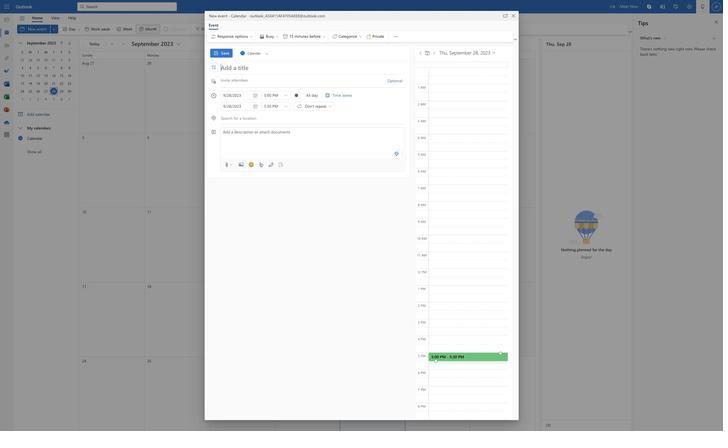 Task type: describe. For each thing, give the bounding box(es) containing it.
show all button
[[14, 147, 78, 157]]

4 pm
[[418, 337, 426, 342]]

 button
[[16, 39, 25, 47]]

15 inside button
[[60, 73, 63, 78]]

10 inside button
[[21, 73, 24, 78]]


[[60, 41, 63, 45]]

show formatting options image
[[257, 160, 266, 169]]

1 vertical spatial 2 button
[[27, 96, 34, 103]]

6 up 7 am
[[418, 169, 420, 174]]

am for 10 am
[[422, 236, 427, 241]]

now
[[630, 4, 639, 9]]

21 button
[[50, 80, 57, 87]]

7 up 8 am
[[418, 186, 420, 190]]

description
[[234, 129, 254, 135]]

word image
[[4, 82, 10, 87]]

am for 11 am
[[422, 253, 427, 258]]

18 button
[[27, 80, 34, 87]]

september inside "document"
[[450, 49, 472, 56]]

 right  at the left top
[[121, 42, 126, 46]]

am for 2 am
[[421, 102, 426, 106]]

0 horizontal spatial 27
[[21, 58, 24, 62]]

19
[[36, 81, 40, 86]]

please
[[695, 46, 706, 52]]

nothing planned for the day enjoy!
[[562, 247, 612, 260]]


[[244, 26, 250, 32]]

0 vertical spatial 2 button
[[66, 57, 73, 63]]

pm for 2 pm
[[421, 304, 426, 308]]

25 inside button
[[28, 89, 32, 94]]

 button for start time text box
[[283, 91, 289, 100]]

 busy 
[[259, 34, 279, 39]]

9 button
[[66, 64, 73, 71]]

End time text field
[[263, 102, 283, 111]]

 for  button corresponding to end time text box
[[285, 105, 288, 108]]

0 vertical spatial 6 button
[[43, 64, 49, 71]]

pm for 5 pm
[[421, 354, 426, 358]]

pm for 5:00 pm - 5:30 pm
[[440, 355, 446, 360]]

- for new
[[229, 13, 230, 18]]

files image
[[4, 56, 10, 61]]

a
[[231, 129, 233, 135]]

options group
[[257, 31, 327, 42]]

tuesday
[[212, 53, 224, 57]]

5 am
[[418, 152, 426, 157]]

8 am
[[418, 203, 426, 207]]

 share
[[221, 26, 238, 32]]

1 horizontal spatial 6 button
[[58, 96, 65, 103]]


[[116, 26, 122, 32]]

1 down friday at the right top of page
[[415, 61, 418, 66]]

0 horizontal spatial 27 button
[[19, 57, 26, 63]]

28 inside agenda view section
[[567, 41, 572, 47]]

tips application
[[0, 0, 724, 432]]

29 for left 29 button
[[36, 58, 40, 62]]

time
[[333, 93, 341, 98]]

5 down 28 cell
[[53, 97, 55, 101]]

 response options 
[[211, 34, 253, 39]]

home button
[[28, 13, 47, 22]]

home
[[32, 15, 43, 20]]

1 vertical spatial 17
[[82, 284, 86, 290]]

Start date text field
[[221, 91, 261, 100]]

6 up 13 button
[[45, 66, 47, 70]]

am for 8 am
[[421, 203, 426, 207]]

0 horizontal spatial 7 button
[[50, 64, 57, 71]]

excel image
[[4, 94, 10, 100]]

16 button
[[66, 72, 73, 79]]


[[432, 51, 437, 55]]

1 horizontal spatial 5 button
[[50, 96, 57, 103]]

tuesday element
[[34, 48, 42, 56]]

5 up the 12 button in the left top of the page
[[37, 66, 39, 70]]

calendars
[[34, 125, 51, 131]]

today button
[[83, 40, 106, 48]]

 for "start date" text box
[[253, 93, 258, 98]]

repeat
[[316, 104, 327, 109]]

selected date september 28, 2023, today's date september 28, 2023 group
[[13, 36, 75, 109]]

t for thursday element
[[53, 50, 55, 54]]

thu, september 28, 2023 dialog
[[0, 0, 724, 432]]


[[701, 4, 706, 9]]

20 button
[[43, 80, 49, 87]]

1 right 31 button
[[61, 58, 63, 62]]

9 inside 9 button
[[69, 66, 70, 70]]

there's nothing new right now. please check back later.
[[641, 46, 717, 57]]

7 down '23' button
[[69, 97, 70, 101]]

back
[[641, 52, 649, 57]]

1 horizontal spatial  button
[[264, 49, 270, 58]]

25 button
[[27, 88, 34, 95]]

1 horizontal spatial 25
[[147, 359, 151, 364]]

planned
[[577, 247, 592, 253]]

2023 inside button
[[47, 40, 56, 46]]


[[297, 104, 302, 109]]

2 tips region from the left
[[634, 13, 724, 432]]

saturday element
[[66, 48, 73, 56]]

10 am
[[417, 236, 427, 241]]

12 pm
[[417, 270, 427, 274]]

1 horizontal spatial 11
[[147, 210, 151, 215]]

 inside  busy 
[[276, 35, 279, 38]]

 button
[[544, 422, 553, 431]]

1 up 2 pm
[[418, 287, 420, 291]]

event
[[209, 22, 219, 28]]

aug
[[82, 61, 89, 66]]


[[240, 50, 246, 56]]

1 vertical spatial calendar
[[27, 136, 42, 141]]

2023 inside "document"
[[481, 49, 491, 56]]

13 button
[[43, 72, 49, 79]]

0 horizontal spatial 1 button
[[19, 96, 26, 103]]

all day image
[[295, 94, 298, 97]]

6 down 22 button
[[61, 97, 63, 101]]

friday
[[408, 53, 417, 57]]

view button
[[47, 13, 64, 22]]


[[18, 136, 23, 140]]

outlook
[[16, 4, 32, 10]]

12 for 12 pm
[[417, 270, 421, 274]]

people image
[[4, 43, 10, 48]]

Start time text field
[[263, 91, 283, 100]]

 right select a calendar text field
[[264, 51, 270, 56]]

all
[[38, 149, 42, 155]]

pm for 7 pm
[[421, 388, 426, 392]]

19 button
[[35, 80, 41, 87]]

2 up 3 pm
[[418, 304, 420, 308]]

view
[[51, 15, 60, 20]]


[[211, 78, 216, 84]]

 for  popup button
[[515, 38, 517, 41]]

 button
[[390, 31, 402, 42]]

0 vertical spatial 5 button
[[35, 64, 41, 71]]

now.
[[686, 46, 694, 52]]

don't
[[305, 104, 315, 109]]

8 left 4 am
[[408, 135, 410, 140]]

wednesday element
[[42, 48, 50, 56]]

attach
[[260, 129, 270, 135]]

0 horizontal spatial  button
[[119, 40, 128, 48]]

day inside thu, september 28, 2023 "document"
[[312, 93, 318, 98]]


[[212, 65, 216, 69]]

0 vertical spatial 3 button
[[19, 64, 26, 71]]

  
[[419, 50, 437, 56]]

 button
[[510, 12, 518, 20]]

w
[[44, 50, 48, 54]]

0 horizontal spatial 30 button
[[43, 57, 49, 63]]

outlook link
[[16, 0, 32, 13]]

selected
[[13, 36, 28, 41]]

all day
[[306, 93, 318, 98]]

1 vertical spatial 27 button
[[43, 88, 49, 95]]

Add details for the event text field
[[221, 61, 405, 74]]

thu, for thu, september 28, 2023 
[[440, 49, 448, 56]]


[[259, 34, 265, 39]]

event button
[[205, 21, 223, 30]]

7 down 6 pm
[[418, 388, 420, 392]]

8 down 7 pm
[[418, 404, 420, 409]]

sep inside agenda view section
[[557, 41, 565, 47]]

1 up 2 am
[[418, 85, 420, 90]]

28, inside thu, september 28, 2023 "document"
[[473, 49, 480, 56]]

11 am
[[417, 253, 427, 258]]

2 down saturday
[[473, 61, 475, 66]]

none field containing 
[[240, 49, 270, 58]]

there's
[[641, 46, 653, 52]]

pm for 4 pm
[[421, 337, 426, 342]]

meet
[[620, 4, 629, 9]]

 inside  month
[[139, 26, 144, 32]]

2 horizontal spatial 29
[[212, 61, 217, 66]]

16 inside button
[[68, 73, 71, 78]]

1 vertical spatial 7 button
[[66, 96, 73, 103]]

help button
[[64, 13, 81, 22]]

1 vertical spatial 3 button
[[35, 96, 41, 103]]

 button
[[393, 149, 402, 158]]

m
[[29, 50, 32, 54]]

sep 1
[[408, 61, 418, 66]]

Select a calendar text field
[[246, 49, 264, 58]]

0 horizontal spatial 28 button
[[27, 57, 34, 63]]

1 vertical spatial 16
[[473, 210, 477, 215]]

friday element
[[58, 48, 66, 56]]

pm for 6 pm
[[421, 371, 426, 375]]

pm right the 5:30
[[458, 355, 464, 360]]

day inside nothing planned for the day enjoy!
[[606, 247, 612, 253]]

month
[[145, 26, 157, 32]]

share group
[[219, 24, 262, 35]]

add for add calendar
[[27, 112, 34, 117]]

 inside the  15 minutes before 
[[323, 35, 326, 38]]

nothing
[[654, 46, 667, 52]]

17 inside button
[[21, 81, 24, 86]]

6 pm
[[418, 371, 426, 375]]

10 inside thu, september 28, 2023 "document"
[[417, 236, 421, 241]]

the
[[599, 247, 605, 253]]

 categorize 
[[332, 34, 362, 39]]

tab list inside tips application
[[28, 13, 81, 22]]

 month
[[139, 26, 157, 32]]

5:30
[[450, 355, 457, 360]]

Repeat: field
[[304, 104, 335, 109]]

11 inside thu, september 28, 2023 "document"
[[417, 253, 421, 258]]

calendar inside thu, september 28, 2023 "document"
[[231, 13, 247, 18]]

1 vertical spatial 24
[[82, 359, 86, 364]]



Task type: locate. For each thing, give the bounding box(es) containing it.
list box
[[14, 123, 78, 157]]

s left m
[[22, 50, 23, 54]]

add inside text box
[[223, 129, 230, 135]]

6 am
[[418, 169, 426, 174]]

3 am
[[418, 119, 426, 123]]

1 horizontal spatial 31
[[343, 61, 347, 66]]

s for sunday element
[[22, 50, 23, 54]]

29 down 22 button
[[60, 89, 63, 94]]

1 down 24 button
[[22, 97, 23, 101]]

1 vertical spatial 
[[253, 93, 258, 98]]

1 horizontal spatial 2 button
[[66, 57, 73, 63]]

tips region
[[617, 13, 724, 432], [634, 13, 724, 432]]

 left month
[[139, 26, 144, 32]]

1 horizontal spatial 27
[[44, 89, 48, 94]]

2 button up 9 button
[[66, 57, 73, 63]]

24 inside button
[[21, 89, 24, 94]]

30
[[44, 58, 48, 62], [278, 61, 282, 66], [68, 89, 71, 94], [473, 359, 477, 364]]

22 button
[[58, 80, 65, 87]]

pm right 5:00
[[440, 355, 446, 360]]

pm
[[422, 270, 427, 274], [421, 287, 426, 291], [421, 304, 426, 308], [421, 320, 426, 325], [421, 337, 426, 342], [421, 354, 426, 358], [440, 355, 446, 360], [458, 355, 464, 360], [421, 371, 426, 375], [421, 388, 426, 392], [421, 404, 426, 409]]

save
[[221, 50, 230, 56]]

print
[[251, 26, 259, 32]]

0 horizontal spatial 28,
[[13, 52, 19, 57]]

to do image
[[4, 69, 10, 74]]

- left the 5:30
[[447, 355, 449, 360]]

1 horizontal spatial 23
[[473, 284, 477, 290]]

1 horizontal spatial 28,
[[473, 49, 480, 56]]

powerpoint image
[[4, 107, 10, 113]]


[[213, 50, 219, 56]]

5 button
[[35, 64, 41, 71], [50, 96, 57, 103]]

 for end date "text field"
[[253, 104, 258, 109]]

1 horizontal spatial 2023
[[47, 40, 56, 46]]

am down 5 am
[[421, 169, 426, 174]]

27
[[21, 58, 24, 62], [90, 61, 94, 66], [44, 89, 48, 94]]

1 vertical spatial thu,
[[440, 49, 448, 56]]

28 cell
[[50, 87, 58, 95]]

2023
[[47, 40, 56, 46], [481, 49, 491, 56], [13, 57, 22, 62]]

0 vertical spatial 1 button
[[58, 57, 65, 63]]

8 up 9 am
[[418, 203, 420, 207]]

18
[[28, 81, 32, 86], [147, 284, 151, 290]]

 left my
[[18, 126, 22, 130]]

calendar up the 'share' group
[[231, 13, 247, 18]]

2 horizontal spatial 9
[[473, 135, 475, 140]]

 15 minutes before 
[[283, 34, 326, 39]]

0 vertical spatial thu,
[[547, 41, 556, 47]]

11
[[28, 73, 32, 78], [147, 210, 151, 215], [417, 253, 421, 258]]

 down selected
[[18, 41, 22, 45]]

2 am
[[418, 102, 426, 106]]

onedrive image
[[4, 120, 10, 126]]

1 vertical spatial 10
[[82, 210, 86, 215]]

pm down 7 pm
[[421, 404, 426, 409]]

tab list
[[28, 13, 81, 22]]

8 inside button
[[61, 66, 63, 70]]


[[19, 16, 25, 21]]

new
[[209, 13, 217, 18]]

1 vertical spatial 28 button
[[50, 88, 57, 95]]

date
[[13, 41, 21, 46]]

31 inside button
[[52, 58, 56, 62]]

1 horizontal spatial 7 button
[[66, 96, 73, 103]]

24 button
[[19, 88, 26, 95]]

 left start time text box
[[253, 93, 258, 98]]

27 button down 20
[[43, 88, 49, 95]]

1 vertical spatial 30 button
[[66, 88, 73, 95]]

29 button down 22 button
[[58, 88, 65, 95]]

1 am
[[418, 85, 426, 90]]

28 button down 21
[[50, 88, 57, 95]]

agenda view section
[[542, 37, 632, 432]]

1 vertical spatial 4 button
[[43, 96, 49, 103]]

30 button down '23' button
[[66, 88, 73, 95]]

monday element
[[26, 48, 34, 56]]

1 vertical spatial 18
[[147, 284, 151, 290]]

thu, september 28, 2023 document
[[0, 0, 724, 432]]

mail image
[[4, 17, 10, 23]]

5 button down 28 cell
[[50, 96, 57, 103]]

9
[[69, 66, 70, 70], [473, 135, 475, 140], [418, 220, 420, 224]]

 button
[[502, 12, 510, 20]]

show all
[[27, 149, 42, 155]]

0 horizontal spatial 6 button
[[43, 64, 49, 71]]

 save
[[213, 50, 230, 56]]

 for  button associated with start time text box
[[285, 94, 288, 97]]

add left a
[[223, 129, 230, 135]]

28 button down monday element
[[27, 57, 34, 63]]

2 horizontal spatial 11
[[417, 253, 421, 258]]

0 horizontal spatial calendar
[[27, 136, 42, 141]]

1 horizontal spatial 9
[[418, 220, 420, 224]]

0 horizontal spatial 12
[[36, 73, 40, 78]]

5 left 5:00
[[418, 354, 420, 358]]

0 horizontal spatial 31
[[52, 58, 56, 62]]

meet now
[[620, 4, 639, 9]]

0 vertical spatial 17
[[21, 81, 24, 86]]

september inside button
[[27, 40, 46, 46]]

outlook_a50411af4705aee8@outlook.com
[[250, 13, 325, 18]]


[[504, 13, 509, 18]]

0 vertical spatial  button
[[283, 91, 289, 100]]

t right monday element
[[37, 50, 39, 54]]

0 vertical spatial 2023
[[47, 40, 56, 46]]

 private
[[366, 34, 385, 39]]

2 down 25 button
[[29, 97, 31, 101]]

am down 10 am
[[422, 253, 427, 258]]

0 vertical spatial 15
[[290, 34, 294, 39]]

1 horizontal spatial 12
[[417, 270, 421, 274]]

14 button
[[50, 72, 57, 79]]

add calendar
[[27, 112, 50, 117]]

12 for 12
[[36, 73, 40, 78]]

0 vertical spatial 29 button
[[35, 57, 41, 63]]

1 button right 31 button
[[58, 57, 65, 63]]

0 vertical spatial 28 button
[[27, 57, 34, 63]]

1 vertical spatial 12
[[417, 270, 421, 274]]

0 horizontal spatial 9
[[69, 66, 70, 70]]

2 vertical spatial 11
[[417, 253, 421, 258]]

tags group
[[329, 31, 388, 42]]

am for 7 am
[[421, 186, 426, 190]]

thursday element
[[50, 48, 58, 56]]

insert emojis and gifs image
[[247, 160, 256, 169]]

13
[[44, 73, 48, 78]]

am down 8 am
[[421, 220, 426, 224]]

3 button up 10 button
[[19, 64, 26, 71]]

29 down the tuesday
[[212, 61, 217, 66]]

1  button from the top
[[283, 91, 289, 100]]

Add a description or attach documents, press Alt+F10 to exit text field
[[223, 129, 402, 149]]

 inside the  response options 
[[250, 35, 253, 38]]

pm up 3 pm
[[421, 304, 426, 308]]

busy
[[266, 34, 274, 39]]

31 down " categorize "
[[343, 61, 347, 66]]

 right busy
[[276, 35, 279, 38]]

 right end time text box
[[285, 105, 288, 108]]

left-rail-appbar navigation
[[1, 13, 12, 129]]

15 button
[[58, 72, 65, 79]]

0 horizontal spatial 11
[[28, 73, 32, 78]]

event
[[218, 13, 228, 18]]

15 right 
[[290, 34, 294, 39]]

15 inside the  15 minutes before 
[[290, 34, 294, 39]]

2 up 3 am
[[418, 102, 420, 106]]

am up 9 am
[[421, 203, 426, 207]]

 left all day image
[[285, 94, 288, 97]]

28 inside cell
[[52, 89, 56, 94]]

6 button down 22 button
[[58, 96, 65, 103]]

am up 8 am
[[421, 186, 426, 190]]

pm left 5:00
[[421, 354, 426, 358]]

1 pm
[[418, 287, 426, 291]]

1 horizontal spatial 4 button
[[43, 96, 49, 103]]

response
[[218, 34, 234, 39]]

0 vertical spatial 7 button
[[50, 64, 57, 71]]

add for add a description or attach documents
[[223, 129, 230, 135]]

2 horizontal spatial 2023
[[481, 49, 491, 56]]

1 horizontal spatial 24
[[82, 359, 86, 364]]

1 horizontal spatial 29
[[60, 89, 63, 94]]

29
[[36, 58, 40, 62], [212, 61, 217, 66], [60, 89, 63, 94]]

7 down 31 button
[[53, 66, 55, 70]]

3 button down 26
[[35, 96, 41, 103]]

thu,
[[547, 41, 556, 47], [440, 49, 448, 56]]

0 vertical spatial 11
[[28, 73, 32, 78]]

am for 3 am
[[421, 119, 426, 123]]

1 vertical spatial 23
[[473, 284, 477, 290]]

am down 2 am
[[421, 119, 426, 123]]

0 horizontal spatial 29
[[36, 58, 40, 62]]

1 horizontal spatial 17
[[82, 284, 86, 290]]

12 inside thu, september 28, 2023 "document"
[[417, 270, 421, 274]]

tab list containing home
[[28, 13, 81, 22]]

pm down 2 pm
[[421, 320, 426, 325]]

 button left  on the left of the page
[[283, 102, 289, 111]]

september 2023
[[27, 40, 56, 46]]

 button
[[66, 39, 73, 47]]

End date text field
[[221, 102, 261, 111]]

pm for 8 pm
[[421, 404, 426, 409]]

 right before on the top of the page
[[323, 35, 326, 38]]

1 horizontal spatial 3 button
[[35, 96, 41, 103]]

am for 5 am
[[421, 152, 426, 157]]

5 pm
[[418, 354, 426, 358]]

None field
[[240, 49, 270, 58]]

0 vertical spatial 16
[[68, 73, 71, 78]]

- for 5:00
[[447, 355, 449, 360]]

2 horizontal spatial 27
[[90, 61, 94, 66]]

documents
[[271, 129, 291, 135]]

27 right aug
[[90, 61, 94, 66]]

 left end time text box
[[253, 104, 258, 109]]

 button
[[283, 91, 289, 100], [283, 102, 289, 111]]

am for 1 am
[[421, 85, 426, 90]]


[[18, 112, 23, 117]]

 inside thu, september 28, 2023 
[[492, 50, 497, 55]]

2 vertical spatial 9
[[418, 220, 420, 224]]

day right all
[[312, 93, 318, 98]]

0 vertical spatial sep
[[557, 41, 565, 47]]

or
[[255, 129, 258, 135]]

options
[[235, 34, 248, 39]]

28,
[[473, 49, 480, 56], [13, 52, 19, 57]]

 button
[[277, 160, 286, 169]]

pm up 2 pm
[[421, 287, 426, 291]]

1 vertical spatial day
[[606, 247, 612, 253]]


[[221, 26, 227, 32]]

2 horizontal spatial -
[[447, 355, 449, 360]]

 inside popup button
[[515, 38, 517, 41]]

am up 3 am
[[421, 102, 426, 106]]


[[279, 163, 284, 167]]

thu, inside "document"
[[440, 49, 448, 56]]

0 horizontal spatial 5 button
[[35, 64, 41, 71]]

t for tuesday element
[[37, 50, 39, 54]]

minutes
[[295, 34, 309, 39]]

1 s from the left
[[22, 50, 23, 54]]

9 am
[[418, 220, 426, 224]]

11 inside "button"
[[28, 73, 32, 78]]

1 horizontal spatial 29 button
[[58, 88, 65, 95]]

share
[[228, 26, 238, 32]]

am for 9 am
[[421, 220, 426, 224]]

 inside " categorize "
[[359, 35, 362, 38]]

 button
[[423, 48, 432, 57]]

12 up 1 pm
[[417, 270, 421, 274]]

23 button
[[66, 80, 73, 87]]

1 horizontal spatial 10
[[82, 210, 86, 215]]

2  button from the top
[[283, 102, 289, 111]]

4 button up calendar
[[43, 96, 49, 103]]


[[419, 51, 423, 55]]

12
[[36, 73, 40, 78], [417, 270, 421, 274]]

nothing
[[562, 247, 576, 253]]

 button
[[119, 40, 128, 48], [264, 49, 270, 58]]

0 vertical spatial 30 button
[[43, 57, 49, 63]]

add right 
[[27, 112, 34, 117]]


[[393, 34, 399, 39]]

am up 11 am
[[422, 236, 427, 241]]

thu, for thu, sep 28
[[547, 41, 556, 47]]

18 inside "button"
[[28, 81, 32, 86]]

 button
[[710, 34, 719, 43]]

8 button
[[58, 64, 65, 71]]

1 vertical spatial sep
[[408, 61, 414, 66]]

0 horizontal spatial 23
[[68, 81, 71, 86]]

1 horizontal spatial 1 button
[[58, 57, 65, 63]]

2 t from the left
[[53, 50, 55, 54]]

27 down 20
[[44, 89, 48, 94]]

pm down 11 am
[[422, 270, 427, 274]]

0 vertical spatial 9
[[69, 66, 70, 70]]

 right saturday
[[492, 50, 497, 55]]

Search for a location field
[[221, 114, 404, 122]]

work
[[91, 26, 100, 32]]

week
[[101, 26, 110, 32]]

23 inside button
[[68, 81, 71, 86]]

2 vertical spatial 
[[253, 104, 258, 109]]

11 button
[[27, 72, 34, 79]]

 left 
[[359, 35, 362, 38]]

0 horizontal spatial 29 button
[[35, 57, 41, 63]]

sunday element
[[18, 48, 26, 56]]

0 vertical spatial 12
[[36, 73, 40, 78]]

2 up 9 button
[[69, 58, 70, 62]]

s
[[22, 50, 23, 54], [69, 50, 70, 54]]

0 horizontal spatial 3 button
[[19, 64, 26, 71]]

thu, sep 28
[[547, 41, 572, 47]]

1 horizontal spatial s
[[69, 50, 70, 54]]

calendar
[[35, 112, 50, 117]]

optional
[[388, 78, 403, 83]]

1 horizontal spatial 28 button
[[50, 88, 57, 95]]

9 inside thu, september 28, 2023 "document"
[[418, 220, 420, 224]]

1 horizontal spatial -
[[248, 13, 249, 18]]

29 down tuesday element
[[36, 58, 40, 62]]

7 button
[[50, 64, 57, 71], [66, 96, 73, 103]]

7 am
[[418, 186, 426, 190]]

enjoy!
[[582, 255, 592, 260]]

1 button down 24 button
[[19, 96, 26, 103]]

new group
[[17, 24, 190, 35]]

categorize
[[339, 34, 357, 39]]

28, inside selected date september 28, 2023
[[13, 52, 19, 57]]

1 horizontal spatial 18
[[147, 284, 151, 290]]

1 vertical spatial 25
[[147, 359, 151, 364]]

 down  button
[[515, 38, 517, 41]]

list box inside tips application
[[14, 123, 78, 157]]

day right the
[[606, 247, 612, 253]]

12 up 19 button
[[36, 73, 40, 78]]

0 horizontal spatial -
[[229, 13, 230, 18]]

 button
[[108, 40, 117, 48]]

15 right 14
[[60, 73, 63, 78]]

pm down 3 pm
[[421, 337, 426, 342]]

12 inside button
[[36, 73, 40, 78]]

Invite attendees text field
[[221, 78, 384, 84]]

29 for the rightmost 29 button
[[60, 89, 63, 94]]

1 t from the left
[[37, 50, 39, 54]]

2 vertical spatial 2023
[[13, 57, 22, 62]]


[[250, 35, 253, 38], [276, 35, 279, 38], [323, 35, 326, 38], [359, 35, 362, 38], [121, 42, 126, 46], [492, 50, 497, 55], [264, 51, 270, 56]]

0 vertical spatial 24
[[21, 89, 24, 94]]


[[211, 93, 217, 98]]

30 button down wednesday element
[[43, 57, 49, 63]]

1 horizontal spatial 30 button
[[66, 88, 73, 95]]

 button
[[419, 48, 423, 57]]

2 s from the left
[[69, 50, 70, 54]]

29 button down tuesday element
[[35, 57, 41, 63]]

5 button up the 12 button in the left top of the page
[[35, 64, 41, 71]]

5 down 4 am
[[418, 152, 420, 157]]

2 horizontal spatial 10
[[417, 236, 421, 241]]

outlook banner
[[0, 0, 724, 14]]

editor image
[[267, 160, 276, 169]]

 button for end time text box
[[283, 102, 289, 111]]

s right the friday element
[[69, 50, 70, 54]]

- up 
[[248, 13, 249, 18]]

2 vertical spatial 10
[[417, 236, 421, 241]]

1 vertical spatial 1 button
[[19, 96, 26, 103]]

- right event
[[229, 13, 230, 18]]

 for  dropdown button
[[18, 41, 22, 45]]

8 left 9 button
[[61, 66, 63, 70]]

private
[[373, 34, 385, 39]]

1 horizontal spatial sep
[[557, 41, 565, 47]]

0 vertical spatial add
[[27, 112, 34, 117]]

 down the  print
[[250, 35, 253, 38]]

2 button down 25 button
[[27, 96, 34, 103]]

insert pictures inline image
[[237, 160, 246, 169]]

am up 5 am
[[421, 135, 426, 140]]

 inside dropdown button
[[18, 41, 22, 45]]

12 button
[[35, 72, 41, 79]]

1 tips region from the left
[[617, 13, 724, 432]]

more apps image
[[4, 132, 10, 138]]

am for 6 am
[[421, 169, 426, 174]]

1 vertical spatial 9
[[473, 135, 475, 140]]

27 down sunday element
[[21, 58, 24, 62]]


[[611, 4, 615, 9]]

25
[[28, 89, 32, 94], [147, 359, 151, 364]]

pm for 3 pm
[[421, 320, 426, 325]]

calendar down "my calendars"
[[27, 136, 42, 141]]

0 vertical spatial 18
[[28, 81, 32, 86]]

2023 inside selected date september 28, 2023
[[13, 57, 22, 62]]

6 down 5 pm
[[418, 371, 420, 375]]

thu, inside agenda view section
[[547, 41, 556, 47]]

pm for 1 pm
[[421, 287, 426, 291]]

show
[[27, 149, 37, 155]]

pm for 12 pm
[[422, 270, 427, 274]]

7 button down 31 button
[[50, 64, 57, 71]]

28
[[567, 41, 572, 47], [28, 58, 32, 62], [147, 61, 151, 66], [52, 89, 56, 94]]

 button left all day image
[[283, 91, 289, 100]]

31 down thursday element
[[52, 58, 56, 62]]

calendar image
[[4, 30, 10, 36]]

1 button
[[58, 57, 65, 63], [19, 96, 26, 103]]

1 horizontal spatial 27 button
[[43, 88, 49, 95]]

28 button inside cell
[[50, 88, 57, 95]]

list box containing my calendars
[[14, 123, 78, 157]]

september 2023 button
[[24, 39, 58, 47]]

0 vertical spatial 27 button
[[19, 57, 26, 63]]

0 horizontal spatial sep
[[408, 61, 414, 66]]

1 horizontal spatial 15
[[290, 34, 294, 39]]

0 vertical spatial 10
[[21, 73, 24, 78]]

0 horizontal spatial 4 button
[[27, 64, 34, 71]]

1 horizontal spatial calendar
[[231, 13, 247, 18]]

am for 4 am
[[421, 135, 426, 140]]

s for the saturday element
[[69, 50, 70, 54]]

0 vertical spatial day
[[312, 93, 318, 98]]

6 button up 13 button
[[43, 64, 49, 71]]

0 vertical spatial 25
[[28, 89, 32, 94]]



Task type: vqa. For each thing, say whether or not it's contained in the screenshot.
the bottom Mon
no



